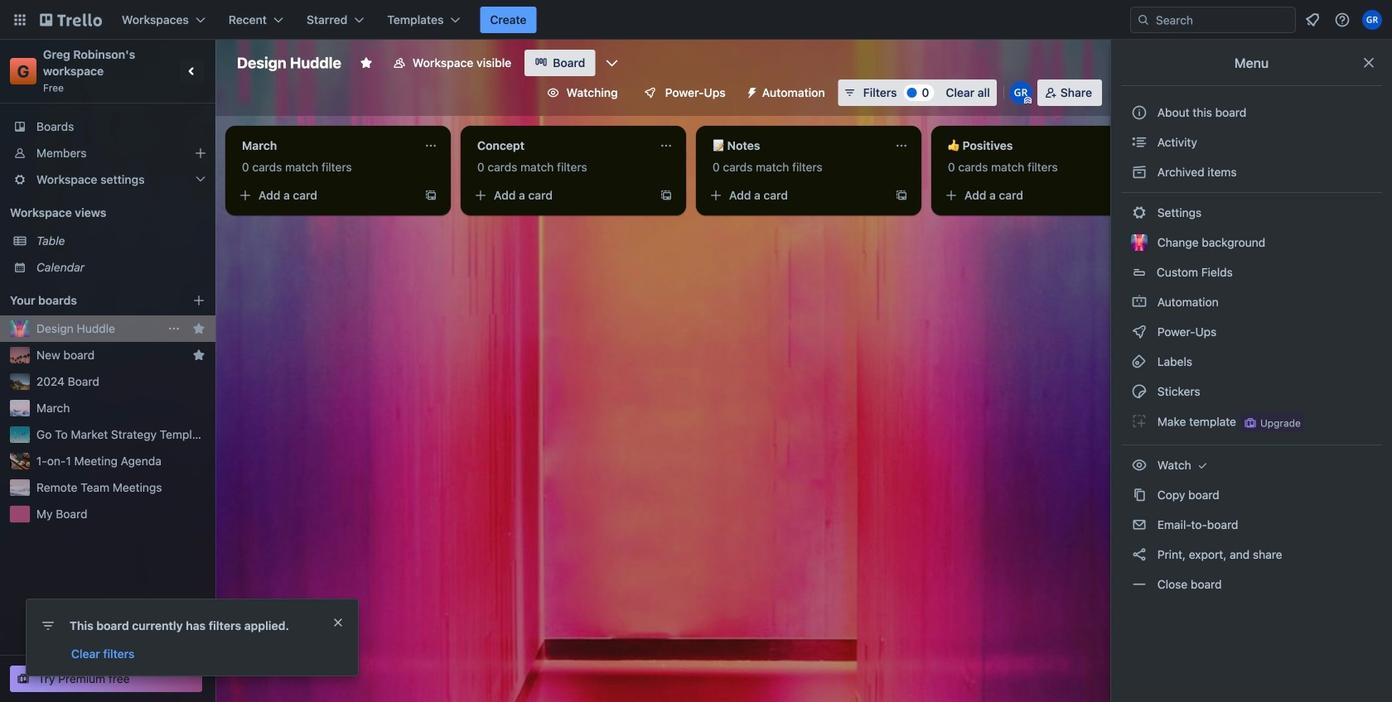 Task type: locate. For each thing, give the bounding box(es) containing it.
1 starred icon image from the top
[[192, 322, 206, 336]]

star or unstar board image
[[360, 56, 373, 70]]

starred icon image right board actions menu image
[[192, 322, 206, 336]]

dismiss flag image
[[331, 617, 345, 630]]

None text field
[[232, 133, 418, 159]]

0 vertical spatial greg robinson (gregrobinson96) image
[[1362, 10, 1382, 30]]

greg robinson (gregrobinson96) image
[[1362, 10, 1382, 30], [1009, 81, 1032, 104]]

Search field
[[1150, 8, 1295, 31]]

0 vertical spatial starred icon image
[[192, 322, 206, 336]]

starred icon image down the add board icon
[[192, 349, 206, 362]]

add board image
[[192, 294, 206, 307]]

0 horizontal spatial create from template… image
[[424, 189, 438, 202]]

0 horizontal spatial greg robinson (gregrobinson96) image
[[1009, 81, 1032, 104]]

sm image
[[739, 80, 762, 103], [1131, 164, 1148, 181], [1131, 324, 1148, 341], [1131, 354, 1148, 370], [1131, 414, 1148, 430], [1131, 487, 1148, 504]]

2 starred icon image from the top
[[192, 349, 206, 362]]

1 vertical spatial starred icon image
[[192, 349, 206, 362]]

create from template… image
[[424, 189, 438, 202], [660, 189, 673, 202], [895, 189, 908, 202]]

1 horizontal spatial create from template… image
[[660, 189, 673, 202]]

sm image
[[1131, 134, 1148, 151], [1131, 205, 1148, 221], [1131, 294, 1148, 311], [1131, 384, 1148, 400], [1131, 457, 1148, 474], [1195, 457, 1211, 474], [1131, 517, 1148, 534], [1131, 547, 1148, 564], [1131, 577, 1148, 593]]

search image
[[1137, 13, 1150, 27]]

alert
[[27, 600, 358, 676]]

starred icon image
[[192, 322, 206, 336], [192, 349, 206, 362]]

2 horizontal spatial create from template… image
[[895, 189, 908, 202]]

1 horizontal spatial greg robinson (gregrobinson96) image
[[1362, 10, 1382, 30]]

1 vertical spatial greg robinson (gregrobinson96) image
[[1009, 81, 1032, 104]]

None text field
[[467, 133, 653, 159], [703, 133, 888, 159], [938, 133, 1124, 159], [467, 133, 653, 159], [703, 133, 888, 159], [938, 133, 1124, 159]]

2 create from template… image from the left
[[660, 189, 673, 202]]



Task type: vqa. For each thing, say whether or not it's contained in the screenshot.
bottommost 1,
no



Task type: describe. For each thing, give the bounding box(es) containing it.
Board name text field
[[229, 50, 350, 76]]

customize views image
[[604, 55, 620, 71]]

board actions menu image
[[167, 322, 181, 336]]

0 notifications image
[[1303, 10, 1323, 30]]

this member is an admin of this board. image
[[1024, 97, 1032, 104]]

3 create from template… image from the left
[[895, 189, 908, 202]]

primary element
[[0, 0, 1392, 40]]

open information menu image
[[1334, 12, 1351, 28]]

1 create from template… image from the left
[[424, 189, 438, 202]]

your boards with 8 items element
[[10, 291, 167, 311]]

workspace navigation collapse icon image
[[181, 60, 204, 83]]

back to home image
[[40, 7, 102, 33]]



